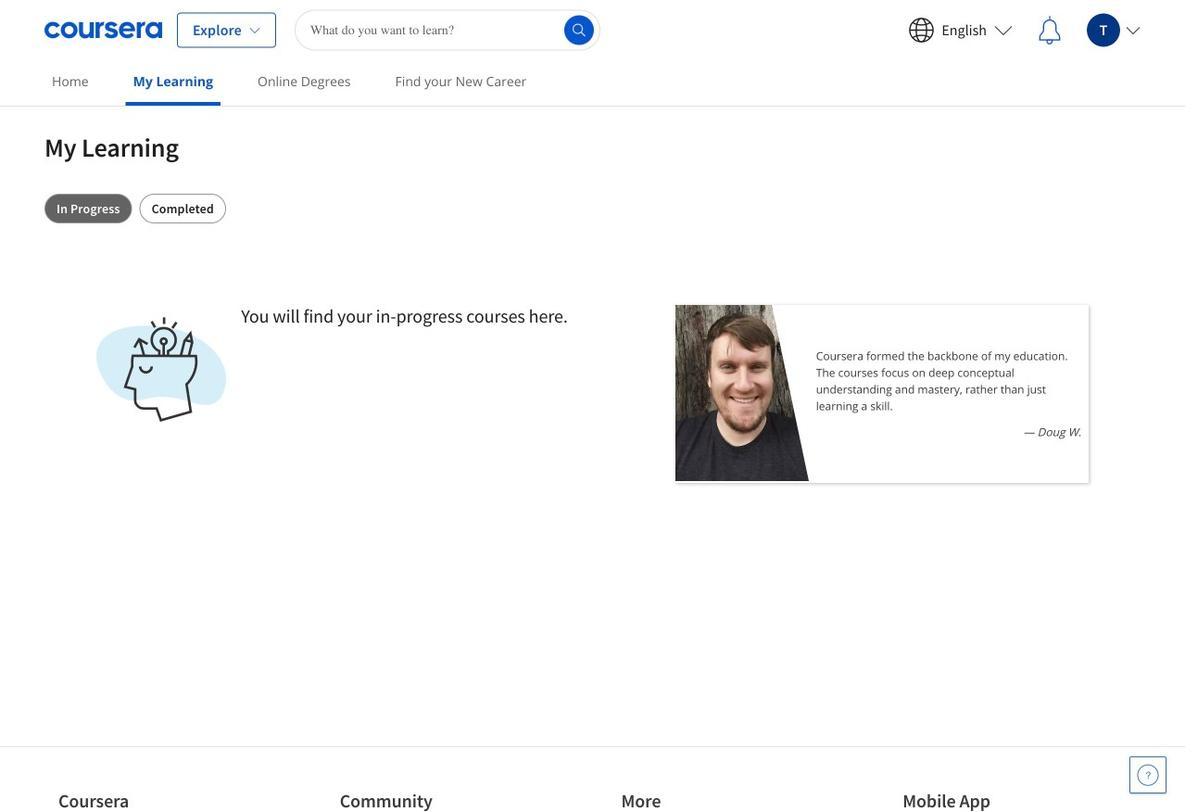 Task type: vqa. For each thing, say whether or not it's contained in the screenshot.
4.9 at the left of the page
no



Task type: locate. For each thing, give the bounding box(es) containing it.
None search field
[[295, 10, 601, 51]]

What do you want to learn? text field
[[295, 10, 601, 51]]

tab list
[[45, 194, 1141, 223]]



Task type: describe. For each thing, give the bounding box(es) containing it.
help center image
[[1138, 764, 1160, 786]]

coursera image
[[45, 15, 162, 45]]



